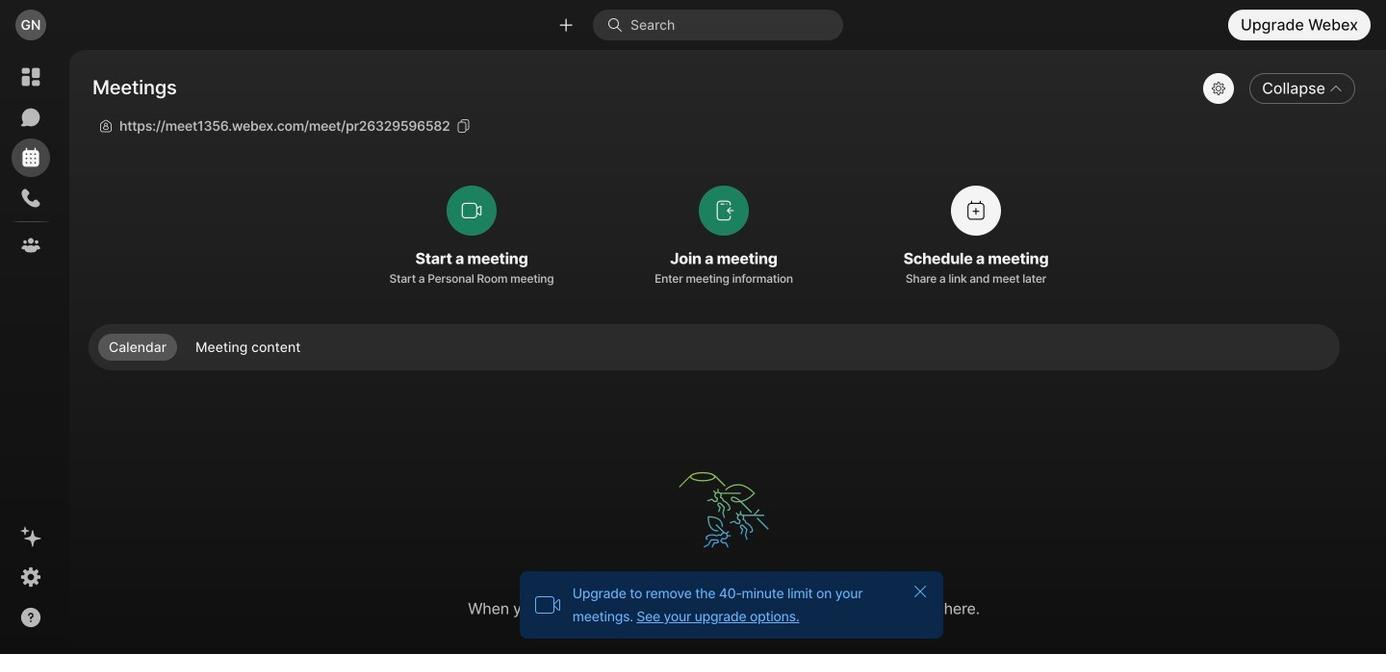 Task type: locate. For each thing, give the bounding box(es) containing it.
navigation
[[0, 50, 62, 655]]

camera_28 image
[[535, 592, 561, 619]]



Task type: vqa. For each thing, say whether or not it's contained in the screenshot.
edit message icon
no



Task type: describe. For each thing, give the bounding box(es) containing it.
webex tab list
[[12, 58, 50, 265]]

cancel_16 image
[[913, 585, 928, 600]]



